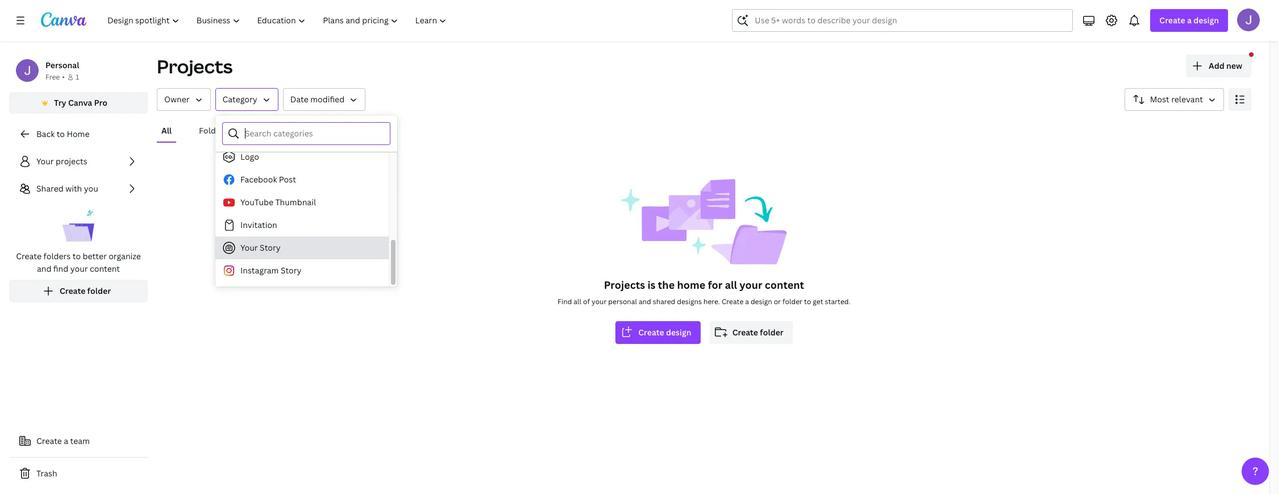 Task type: locate. For each thing, give the bounding box(es) containing it.
0 vertical spatial to
[[57, 128, 65, 139]]

pro
[[94, 97, 107, 108]]

1 vertical spatial folder
[[783, 297, 803, 306]]

your
[[70, 263, 88, 274], [740, 278, 763, 292], [592, 297, 607, 306]]

1 horizontal spatial your
[[240, 242, 258, 253]]

instagram
[[240, 265, 279, 276]]

instagram story
[[240, 265, 302, 276]]

None search field
[[732, 9, 1073, 32]]

jacob simon image
[[1238, 9, 1260, 31]]

create folder down or
[[733, 327, 784, 338]]

1 vertical spatial story
[[281, 265, 302, 276]]

your inside button
[[240, 242, 258, 253]]

2 vertical spatial your
[[592, 297, 607, 306]]

design
[[1194, 15, 1219, 26], [751, 297, 772, 306], [666, 327, 692, 338]]

list
[[9, 150, 148, 302]]

1 horizontal spatial projects
[[604, 278, 645, 292]]

story inside button
[[260, 242, 281, 253]]

1 vertical spatial your
[[240, 242, 258, 253]]

story inside 'button'
[[281, 265, 302, 276]]

top level navigation element
[[100, 9, 457, 32]]

2 horizontal spatial your
[[740, 278, 763, 292]]

create folder
[[60, 285, 111, 296], [733, 327, 784, 338]]

story down your story button
[[281, 265, 302, 276]]

your down invitation
[[240, 242, 258, 253]]

personal
[[608, 297, 637, 306]]

youtube thumbnail
[[240, 197, 316, 207]]

add
[[1209, 60, 1225, 71]]

invitation option
[[215, 214, 389, 236]]

designs button
[[251, 120, 290, 142]]

create inside create folders to better organize and find your content
[[16, 251, 42, 262]]

relevant
[[1172, 94, 1203, 105]]

all
[[725, 278, 737, 292], [574, 297, 582, 306]]

a up add new dropdown button
[[1188, 15, 1192, 26]]

projects
[[157, 54, 233, 78], [604, 278, 645, 292]]

design left or
[[751, 297, 772, 306]]

0 horizontal spatial projects
[[157, 54, 233, 78]]

get
[[813, 297, 823, 306]]

facebook post
[[240, 174, 296, 185]]

try
[[54, 97, 66, 108]]

shared with you
[[36, 183, 98, 194]]

folder right or
[[783, 297, 803, 306]]

a inside button
[[64, 435, 68, 446]]

1 horizontal spatial design
[[751, 297, 772, 306]]

folders button
[[194, 120, 233, 142]]

0 vertical spatial a
[[1188, 15, 1192, 26]]

for
[[708, 278, 723, 292]]

0 horizontal spatial to
[[57, 128, 65, 139]]

0 vertical spatial content
[[90, 263, 120, 274]]

instagram story option
[[215, 259, 389, 282]]

add new button
[[1186, 55, 1252, 77]]

projects up personal
[[604, 278, 645, 292]]

post
[[279, 174, 296, 185]]

create folder button
[[9, 280, 148, 302], [710, 321, 793, 344]]

to inside projects is the home for all your content find all of your personal and shared designs here. create a design or folder to get started.
[[804, 297, 811, 306]]

a inside dropdown button
[[1188, 15, 1192, 26]]

1 vertical spatial and
[[639, 297, 651, 306]]

modified
[[310, 94, 345, 105]]

to inside create folders to better organize and find your content
[[73, 251, 81, 262]]

list box
[[215, 0, 389, 282]]

all right for
[[725, 278, 737, 292]]

logo option
[[215, 146, 389, 168]]

find
[[53, 263, 68, 274]]

0 horizontal spatial content
[[90, 263, 120, 274]]

design down designs
[[666, 327, 692, 338]]

projects inside projects is the home for all your content find all of your personal and shared designs here. create a design or folder to get started.
[[604, 278, 645, 292]]

0 vertical spatial your
[[36, 156, 54, 167]]

folders
[[43, 251, 71, 262]]

Date modified button
[[283, 88, 366, 111]]

date modified
[[290, 94, 345, 105]]

story up instagram story
[[260, 242, 281, 253]]

1 vertical spatial content
[[765, 278, 804, 292]]

0 horizontal spatial design
[[666, 327, 692, 338]]

add new
[[1209, 60, 1243, 71]]

your right of
[[592, 297, 607, 306]]

2 vertical spatial design
[[666, 327, 692, 338]]

0 vertical spatial create folder
[[60, 285, 111, 296]]

0 vertical spatial create folder button
[[9, 280, 148, 302]]

team
[[70, 435, 90, 446]]

create
[[1160, 15, 1186, 26], [16, 251, 42, 262], [60, 285, 85, 296], [722, 297, 744, 306], [639, 327, 664, 338], [733, 327, 758, 338], [36, 435, 62, 446]]

your
[[36, 156, 54, 167], [240, 242, 258, 253]]

•
[[62, 72, 65, 82]]

0 vertical spatial and
[[37, 263, 51, 274]]

create a team
[[36, 435, 90, 446]]

create folder button down find on the bottom of page
[[9, 280, 148, 302]]

1 vertical spatial your
[[740, 278, 763, 292]]

2 horizontal spatial design
[[1194, 15, 1219, 26]]

design left the jacob simon image
[[1194, 15, 1219, 26]]

to right back
[[57, 128, 65, 139]]

content down better
[[90, 263, 120, 274]]

organize
[[109, 251, 141, 262]]

folder down or
[[760, 327, 784, 338]]

projects up owner button
[[157, 54, 233, 78]]

folder down better
[[87, 285, 111, 296]]

and
[[37, 263, 51, 274], [639, 297, 651, 306]]

a left team on the bottom of page
[[64, 435, 68, 446]]

projects for projects is the home for all your content find all of your personal and shared designs here. create a design or folder to get started.
[[604, 278, 645, 292]]

1 vertical spatial projects
[[604, 278, 645, 292]]

to left better
[[73, 251, 81, 262]]

0 vertical spatial folder
[[87, 285, 111, 296]]

Search categories search field
[[245, 123, 383, 144]]

0 horizontal spatial your
[[70, 263, 88, 274]]

0 vertical spatial your
[[70, 263, 88, 274]]

to left get
[[804, 297, 811, 306]]

content inside projects is the home for all your content find all of your personal and shared designs here. create a design or folder to get started.
[[765, 278, 804, 292]]

create folder button down or
[[710, 321, 793, 344]]

try canva pro
[[54, 97, 107, 108]]

your inside create folders to better organize and find your content
[[70, 263, 88, 274]]

0 vertical spatial projects
[[157, 54, 233, 78]]

1 vertical spatial create folder
[[733, 327, 784, 338]]

1 vertical spatial all
[[574, 297, 582, 306]]

2 vertical spatial a
[[64, 435, 68, 446]]

1 horizontal spatial to
[[73, 251, 81, 262]]

your right for
[[740, 278, 763, 292]]

folder
[[87, 285, 111, 296], [783, 297, 803, 306], [760, 327, 784, 338]]

list box containing logo
[[215, 0, 389, 282]]

facebook
[[240, 174, 277, 185]]

story for your story
[[260, 242, 281, 253]]

2 horizontal spatial to
[[804, 297, 811, 306]]

started.
[[825, 297, 851, 306]]

design inside button
[[666, 327, 692, 338]]

a left or
[[745, 297, 749, 306]]

instagram story button
[[215, 259, 389, 282]]

youtube
[[240, 197, 273, 207]]

logo button
[[215, 146, 389, 168]]

1 horizontal spatial content
[[765, 278, 804, 292]]

your left projects
[[36, 156, 54, 167]]

facebook post button
[[215, 168, 389, 191]]

1 vertical spatial to
[[73, 251, 81, 262]]

create folder down create folders to better organize and find your content
[[60, 285, 111, 296]]

content
[[90, 263, 120, 274], [765, 278, 804, 292]]

your right find on the bottom of page
[[70, 263, 88, 274]]

personal
[[45, 60, 79, 70]]

find
[[558, 297, 572, 306]]

1 horizontal spatial create folder button
[[710, 321, 793, 344]]

create inside projects is the home for all your content find all of your personal and shared designs here. create a design or folder to get started.
[[722, 297, 744, 306]]

shared
[[653, 297, 675, 306]]

story
[[260, 242, 281, 253], [281, 265, 302, 276]]

a
[[1188, 15, 1192, 26], [745, 297, 749, 306], [64, 435, 68, 446]]

to
[[57, 128, 65, 139], [73, 251, 81, 262], [804, 297, 811, 306]]

1 vertical spatial create folder button
[[710, 321, 793, 344]]

owner
[[164, 94, 190, 105]]

create inside button
[[36, 435, 62, 446]]

2 horizontal spatial a
[[1188, 15, 1192, 26]]

1 vertical spatial design
[[751, 297, 772, 306]]

1 vertical spatial a
[[745, 297, 749, 306]]

0 horizontal spatial all
[[574, 297, 582, 306]]

create a design
[[1160, 15, 1219, 26]]

a inside projects is the home for all your content find all of your personal and shared designs here. create a design or folder to get started.
[[745, 297, 749, 306]]

and left find on the bottom of page
[[37, 263, 51, 274]]

all left of
[[574, 297, 582, 306]]

1 horizontal spatial a
[[745, 297, 749, 306]]

0 vertical spatial story
[[260, 242, 281, 253]]

1 horizontal spatial all
[[725, 278, 737, 292]]

0 horizontal spatial your
[[36, 156, 54, 167]]

content up or
[[765, 278, 804, 292]]

projects
[[56, 156, 87, 167]]

trash
[[36, 468, 57, 479]]

1 horizontal spatial and
[[639, 297, 651, 306]]

0 horizontal spatial and
[[37, 263, 51, 274]]

1 horizontal spatial your
[[592, 297, 607, 306]]

back
[[36, 128, 55, 139]]

0 horizontal spatial a
[[64, 435, 68, 446]]

2 vertical spatial to
[[804, 297, 811, 306]]

free •
[[45, 72, 65, 82]]

0 vertical spatial design
[[1194, 15, 1219, 26]]

and down is
[[639, 297, 651, 306]]



Task type: describe. For each thing, give the bounding box(es) containing it.
create a team button
[[9, 430, 148, 453]]

a for team
[[64, 435, 68, 446]]

invitation
[[240, 219, 277, 230]]

new
[[1227, 60, 1243, 71]]

home
[[67, 128, 90, 139]]

your story option
[[215, 236, 389, 259]]

thumbnail
[[275, 197, 316, 207]]

try canva pro button
[[9, 92, 148, 114]]

projects is the home for all your content find all of your personal and shared designs here. create a design or folder to get started.
[[558, 278, 851, 306]]

list containing your projects
[[9, 150, 148, 302]]

your for your projects
[[36, 156, 54, 167]]

youtube thumbnail option
[[215, 191, 389, 214]]

story for instagram story
[[281, 265, 302, 276]]

and inside create folders to better organize and find your content
[[37, 263, 51, 274]]

home
[[677, 278, 706, 292]]

2 vertical spatial folder
[[760, 327, 784, 338]]

here.
[[704, 297, 720, 306]]

shared
[[36, 183, 64, 194]]

designs
[[677, 297, 702, 306]]

is
[[648, 278, 656, 292]]

your story
[[240, 242, 281, 253]]

content inside create folders to better organize and find your content
[[90, 263, 120, 274]]

folders
[[199, 125, 228, 136]]

videos button
[[363, 120, 398, 142]]

1
[[76, 72, 79, 82]]

design inside dropdown button
[[1194, 15, 1219, 26]]

0 vertical spatial all
[[725, 278, 737, 292]]

with
[[65, 183, 82, 194]]

your projects
[[36, 156, 87, 167]]

logo
[[240, 151, 259, 162]]

0 horizontal spatial create folder
[[60, 285, 111, 296]]

your projects link
[[9, 150, 148, 173]]

or
[[774, 297, 781, 306]]

images
[[313, 125, 340, 136]]

you
[[84, 183, 98, 194]]

all button
[[157, 120, 176, 142]]

invitation button
[[215, 214, 389, 236]]

Owner button
[[157, 88, 211, 111]]

create design button
[[616, 321, 701, 344]]

a for design
[[1188, 15, 1192, 26]]

most
[[1150, 94, 1170, 105]]

most relevant
[[1150, 94, 1203, 105]]

Category button
[[215, 88, 278, 111]]

Sort by button
[[1125, 88, 1225, 111]]

better
[[83, 251, 107, 262]]

folder inside projects is the home for all your content find all of your personal and shared designs here. create a design or folder to get started.
[[783, 297, 803, 306]]

your for your story
[[240, 242, 258, 253]]

youtube thumbnail button
[[215, 191, 389, 214]]

and inside projects is the home for all your content find all of your personal and shared designs here. create a design or folder to get started.
[[639, 297, 651, 306]]

images button
[[308, 120, 345, 142]]

design inside projects is the home for all your content find all of your personal and shared designs here. create a design or folder to get started.
[[751, 297, 772, 306]]

1 horizontal spatial create folder
[[733, 327, 784, 338]]

canva
[[68, 97, 92, 108]]

shared with you link
[[9, 177, 148, 200]]

the
[[658, 278, 675, 292]]

create a design button
[[1151, 9, 1228, 32]]

trash link
[[9, 462, 148, 485]]

0 horizontal spatial create folder button
[[9, 280, 148, 302]]

facebook post option
[[215, 168, 389, 191]]

create design
[[639, 327, 692, 338]]

category
[[223, 94, 257, 105]]

back to home
[[36, 128, 90, 139]]

create folders to better organize and find your content
[[16, 251, 141, 274]]

designs
[[255, 125, 286, 136]]

your story button
[[215, 236, 389, 259]]

back to home link
[[9, 123, 148, 146]]

free
[[45, 72, 60, 82]]

date
[[290, 94, 309, 105]]

of
[[583, 297, 590, 306]]

create inside dropdown button
[[1160, 15, 1186, 26]]

all
[[161, 125, 172, 136]]

projects for projects
[[157, 54, 233, 78]]

videos
[[368, 125, 394, 136]]

Search search field
[[755, 10, 1051, 31]]



Task type: vqa. For each thing, say whether or not it's contained in the screenshot.
the Create folder
yes



